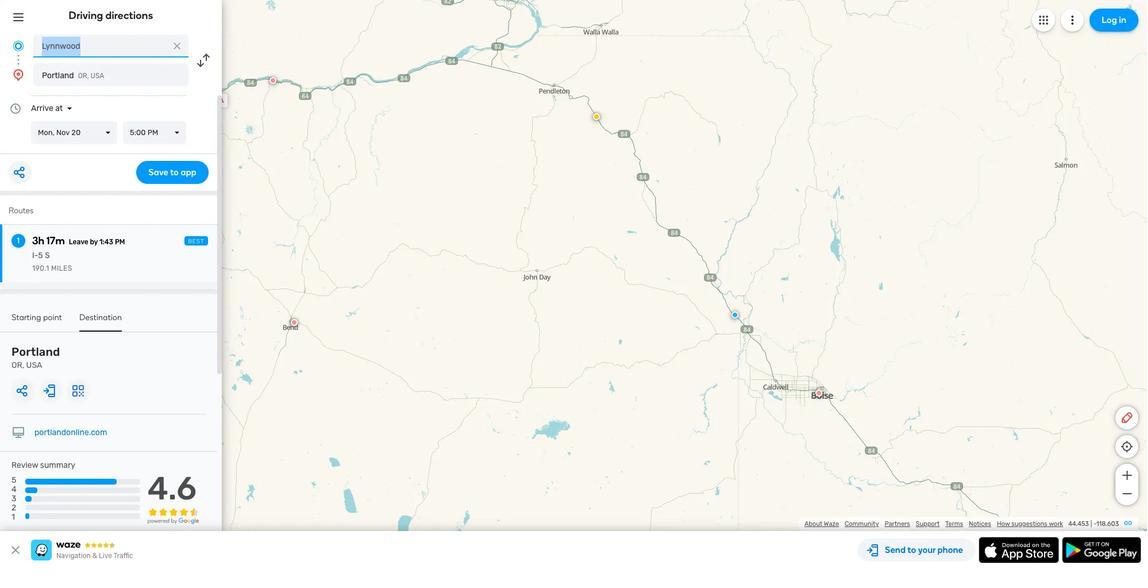 Task type: describe. For each thing, give the bounding box(es) containing it.
5 4 3 2 1
[[11, 476, 17, 522]]

0 vertical spatial usa
[[91, 72, 104, 80]]

0 horizontal spatial or,
[[11, 361, 24, 370]]

pm inside the 5:00 pm list box
[[148, 128, 158, 137]]

about
[[805, 520, 823, 528]]

4
[[11, 485, 17, 495]]

best
[[188, 238, 205, 245]]

terms link
[[946, 520, 964, 528]]

support
[[916, 520, 940, 528]]

zoom out image
[[1120, 487, 1135, 501]]

1 vertical spatial portland
[[11, 345, 60, 359]]

1 horizontal spatial or,
[[78, 72, 89, 80]]

mon, nov 20
[[38, 128, 81, 137]]

1 inside 5 4 3 2 1
[[11, 513, 15, 522]]

4.6
[[148, 470, 197, 508]]

support link
[[916, 520, 940, 528]]

1 vertical spatial or,
[[196, 96, 207, 105]]

notices link
[[969, 520, 992, 528]]

3h
[[32, 235, 44, 247]]

traffic
[[114, 552, 133, 560]]

|
[[1091, 520, 1093, 528]]

starting point
[[11, 313, 62, 323]]

mon,
[[38, 128, 55, 137]]

destination
[[79, 313, 122, 323]]

current location image
[[11, 39, 25, 53]]

44.453
[[1069, 520, 1090, 528]]

0 vertical spatial 1
[[17, 236, 20, 246]]

location image
[[11, 68, 25, 82]]

police image
[[732, 312, 739, 319]]

x image
[[9, 543, 22, 557]]

mon, nov 20 list box
[[31, 121, 117, 144]]

how suggestions work link
[[997, 520, 1064, 528]]

summary
[[40, 461, 75, 470]]

portland, or, usa
[[162, 96, 224, 105]]

link image
[[1124, 519, 1133, 528]]

routes
[[9, 206, 34, 216]]

nov
[[56, 128, 70, 137]]

leave
[[69, 238, 88, 246]]

road closed image
[[270, 77, 277, 84]]

community
[[845, 520, 879, 528]]

point
[[43, 313, 62, 323]]

x image
[[171, 40, 183, 52]]

navigation
[[56, 552, 91, 560]]

waze
[[824, 520, 839, 528]]

0 horizontal spatial usa
[[26, 361, 42, 370]]

work
[[1049, 520, 1064, 528]]

portlandonline.com
[[34, 428, 107, 438]]

live
[[99, 552, 112, 560]]

partners link
[[885, 520, 911, 528]]

about waze community partners support terms notices how suggestions work 44.453 | -118.603
[[805, 520, 1119, 528]]

driving
[[69, 9, 103, 22]]

3h 17m leave by 1:43 pm
[[32, 235, 125, 247]]

2
[[11, 503, 16, 513]]

review
[[11, 461, 38, 470]]

5:00 pm list box
[[123, 121, 186, 144]]

Choose starting point text field
[[33, 34, 189, 57]]

starting point button
[[11, 313, 62, 331]]

about waze link
[[805, 520, 839, 528]]

zoom in image
[[1120, 469, 1135, 482]]

pm inside 3h 17m leave by 1:43 pm
[[115, 238, 125, 246]]

pencil image
[[1121, 411, 1134, 425]]

directions
[[106, 9, 153, 22]]

5:00
[[130, 128, 146, 137]]



Task type: locate. For each thing, give the bounding box(es) containing it.
s
[[45, 251, 50, 260]]

how
[[997, 520, 1010, 528]]

usa right portland, on the left top of page
[[209, 96, 224, 105]]

by
[[90, 238, 98, 246]]

2 vertical spatial usa
[[26, 361, 42, 370]]

0 horizontal spatial 5
[[11, 476, 16, 485]]

0 vertical spatial road closed image
[[291, 319, 298, 326]]

5 left s
[[38, 251, 43, 260]]

hazard image
[[593, 113, 600, 120]]

navigation & live traffic
[[56, 552, 133, 560]]

or, down choose starting point text field
[[78, 72, 89, 80]]

partners
[[885, 520, 911, 528]]

destination button
[[79, 313, 122, 332]]

1 vertical spatial portland or, usa
[[11, 345, 60, 370]]

1 vertical spatial pm
[[115, 238, 125, 246]]

1 vertical spatial 5
[[11, 476, 16, 485]]

5 up 3
[[11, 476, 16, 485]]

1 horizontal spatial pm
[[148, 128, 158, 137]]

usa down choose starting point text field
[[91, 72, 104, 80]]

0 horizontal spatial 1
[[11, 513, 15, 522]]

portland or, usa down starting point button
[[11, 345, 60, 370]]

-
[[1094, 520, 1097, 528]]

community link
[[845, 520, 879, 528]]

1 horizontal spatial 5
[[38, 251, 43, 260]]

notices
[[969, 520, 992, 528]]

suggestions
[[1012, 520, 1048, 528]]

pm
[[148, 128, 158, 137], [115, 238, 125, 246]]

arrive
[[31, 103, 53, 113]]

5 inside 5 4 3 2 1
[[11, 476, 16, 485]]

0 vertical spatial portland
[[42, 71, 74, 80]]

usa
[[91, 72, 104, 80], [209, 96, 224, 105], [26, 361, 42, 370]]

starting
[[11, 313, 41, 323]]

3
[[11, 494, 16, 504]]

1 vertical spatial usa
[[209, 96, 224, 105]]

driving directions
[[69, 9, 153, 22]]

1
[[17, 236, 20, 246], [11, 513, 15, 522]]

17m
[[47, 235, 65, 247]]

i-5 s 190.1 miles
[[32, 251, 72, 273]]

at
[[55, 103, 63, 113]]

or, right portland, on the left top of page
[[196, 96, 207, 105]]

5:00 pm
[[130, 128, 158, 137]]

0 horizontal spatial road closed image
[[291, 319, 298, 326]]

5 inside i-5 s 190.1 miles
[[38, 251, 43, 260]]

portland up at
[[42, 71, 74, 80]]

0 vertical spatial or,
[[78, 72, 89, 80]]

or,
[[78, 72, 89, 80], [196, 96, 207, 105], [11, 361, 24, 370]]

1 horizontal spatial road closed image
[[816, 390, 823, 397]]

1 horizontal spatial usa
[[91, 72, 104, 80]]

portland or, usa up at
[[42, 71, 104, 80]]

2 horizontal spatial or,
[[196, 96, 207, 105]]

computer image
[[11, 426, 25, 440]]

portlandonline.com link
[[34, 428, 107, 438]]

1 vertical spatial road closed image
[[816, 390, 823, 397]]

5
[[38, 251, 43, 260], [11, 476, 16, 485]]

118.603
[[1097, 520, 1119, 528]]

portland or, usa
[[42, 71, 104, 80], [11, 345, 60, 370]]

road closed image
[[291, 319, 298, 326], [816, 390, 823, 397]]

1 vertical spatial 1
[[11, 513, 15, 522]]

portland down starting point button
[[11, 345, 60, 359]]

clock image
[[9, 102, 22, 116]]

0 vertical spatial pm
[[148, 128, 158, 137]]

1:43
[[99, 238, 113, 246]]

0 vertical spatial 5
[[38, 251, 43, 260]]

20
[[71, 128, 81, 137]]

portland
[[42, 71, 74, 80], [11, 345, 60, 359]]

2 horizontal spatial usa
[[209, 96, 224, 105]]

usa down starting point button
[[26, 361, 42, 370]]

pm right 5:00
[[148, 128, 158, 137]]

miles
[[51, 264, 72, 273]]

or, down starting point button
[[11, 361, 24, 370]]

190.1
[[32, 264, 49, 273]]

1 left 3h
[[17, 236, 20, 246]]

portland,
[[162, 96, 194, 105]]

2 vertical spatial or,
[[11, 361, 24, 370]]

1 down 3
[[11, 513, 15, 522]]

review summary
[[11, 461, 75, 470]]

&
[[92, 552, 97, 560]]

1 horizontal spatial 1
[[17, 236, 20, 246]]

arrive at
[[31, 103, 63, 113]]

0 horizontal spatial pm
[[115, 238, 125, 246]]

pm right 1:43 in the left top of the page
[[115, 238, 125, 246]]

terms
[[946, 520, 964, 528]]

i-
[[32, 251, 38, 260]]

0 vertical spatial portland or, usa
[[42, 71, 104, 80]]



Task type: vqa. For each thing, say whether or not it's contained in the screenshot.
3h
yes



